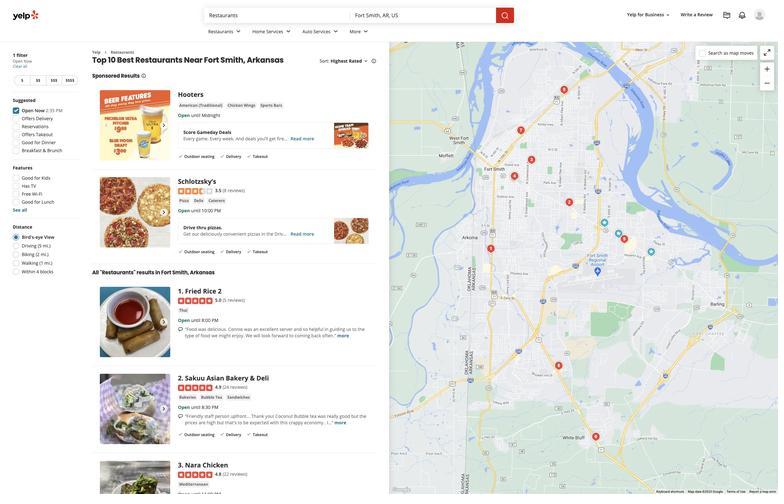 Task type: locate. For each thing, give the bounding box(es) containing it.
16 info v2 image right results
[[141, 73, 146, 79]]

bubble up 8:30
[[201, 395, 215, 401]]

previous image
[[102, 122, 110, 130], [102, 209, 110, 217], [102, 319, 110, 326], [102, 406, 110, 414], [102, 493, 110, 495]]

a inside 'element'
[[694, 12, 697, 18]]

4 previous image from the top
[[102, 406, 110, 414]]

1 read from the top
[[291, 136, 302, 142]]

mi.) for biking (2 mi.)
[[41, 252, 49, 258]]

2 vertical spatial good
[[22, 199, 33, 205]]

& left 'deli'
[[250, 374, 255, 383]]

2 24 chevron down v2 image from the left
[[332, 28, 340, 35]]

outdoor seating down the are
[[184, 433, 215, 438]]

bubble inside bubble tea button
[[201, 395, 215, 401]]

every down 'score gameday deals'
[[210, 136, 221, 142]]

highest rated button
[[331, 58, 369, 64]]

us
[[346, 327, 351, 333]]

0 horizontal spatial arkansas
[[190, 269, 215, 277]]

3 slideshow element from the top
[[100, 287, 170, 358]]

open down the pizza button
[[178, 208, 190, 214]]

pm for open until 8:00 pm
[[212, 318, 219, 324]]

google image
[[391, 486, 412, 495]]

1 vertical spatial now
[[35, 108, 45, 114]]

. left sakuu
[[182, 374, 184, 383]]

2 outdoor seating from the top
[[184, 249, 215, 255]]

2 horizontal spatial in
[[325, 327, 329, 333]]

24 chevron down v2 image right more
[[362, 28, 370, 35]]

slideshow element
[[100, 90, 170, 161], [100, 178, 170, 248], [100, 287, 170, 358], [100, 374, 170, 445], [100, 462, 170, 495]]

2 good from the top
[[22, 175, 33, 181]]

2 vertical spatial the
[[360, 414, 367, 420]]

0 horizontal spatial map
[[730, 50, 739, 56]]

0 vertical spatial next image
[[160, 209, 168, 217]]

smith,
[[221, 55, 245, 65], [172, 269, 189, 277]]

2 vertical spatial next image
[[160, 493, 168, 495]]

1 vertical spatial 16 chevron down v2 image
[[363, 59, 369, 64]]

mediterranean
[[179, 482, 208, 488]]

2 16 checkmark v2 image from the left
[[220, 432, 225, 438]]

delivery for open until 8:30 pm
[[226, 433, 241, 438]]

now up offers delivery
[[35, 108, 45, 114]]

takeout down expected
[[253, 433, 268, 438]]

map left error
[[763, 491, 769, 494]]

shortcuts
[[671, 491, 685, 494]]

2 vertical spatial in
[[325, 327, 329, 333]]

0 vertical spatial read
[[291, 136, 302, 142]]

1 next image from the top
[[160, 122, 168, 130]]

1 horizontal spatial to
[[290, 333, 294, 339]]

delis
[[194, 198, 204, 204]]

write a review
[[681, 12, 713, 18]]

good down free
[[22, 199, 33, 205]]

a for report
[[760, 491, 762, 494]]

(2
[[36, 252, 40, 258]]

bakeries button
[[178, 395, 197, 401]]

next image for open until 8:00 pm
[[160, 319, 168, 326]]

1 16 checkmark v2 image from the left
[[178, 432, 183, 438]]

open down thai link
[[178, 318, 190, 324]]

until down delis 'button'
[[191, 208, 201, 214]]

0 horizontal spatial 16 chevron down v2 image
[[363, 59, 369, 64]]

(5 for reviews)
[[223, 298, 227, 304]]

(5 for mi.)
[[38, 243, 42, 249]]

1 horizontal spatial arkansas
[[247, 55, 284, 65]]

. left nara in the left bottom of the page
[[182, 462, 184, 470]]

walking (1 mi.)
[[22, 260, 52, 266]]

a right write
[[694, 12, 697, 18]]

takeout down pizzas
[[253, 249, 268, 255]]

sports bars button
[[259, 103, 284, 109]]

mi.) right (1 at the bottom left
[[44, 260, 52, 266]]

we
[[246, 333, 252, 339]]

hooters
[[178, 90, 204, 99]]

16 speech v2 image
[[178, 327, 183, 333]]

1 horizontal spatial none field
[[355, 12, 491, 19]]

1 outdoor seating from the top
[[184, 154, 215, 160]]

moka joe's cafe & coffee image
[[553, 360, 565, 373]]

good for dinner
[[22, 140, 56, 146]]

for down offers takeout
[[34, 140, 40, 146]]

to down "server"
[[290, 333, 294, 339]]

good up has tv
[[22, 175, 33, 181]]

coming
[[295, 333, 310, 339]]

read for hooters
[[291, 136, 302, 142]]

0 horizontal spatial 16 checkmark v2 image
[[178, 432, 183, 438]]

1 vertical spatial 2
[[178, 374, 182, 383]]

1 horizontal spatial 24 chevron down v2 image
[[362, 28, 370, 35]]

16 chevron down v2 image
[[666, 12, 671, 18], [363, 59, 369, 64]]

16 checkmark v2 image for outdoor seating
[[178, 432, 183, 438]]

1 vertical spatial good
[[22, 175, 33, 181]]

good up breakfast
[[22, 140, 33, 146]]

services for auto services
[[314, 28, 331, 34]]

3 until from the top
[[191, 318, 201, 324]]

seating down the deliciously
[[201, 249, 215, 255]]

seating for hooters
[[201, 154, 215, 160]]

chicken wings
[[228, 103, 255, 108]]

2 horizontal spatial to
[[353, 327, 357, 333]]

more link for fried rice 2
[[337, 333, 349, 339]]

0 horizontal spatial 1
[[13, 52, 15, 58]]

type
[[185, 333, 194, 339]]

. left i…"
[[325, 420, 326, 426]]

review
[[698, 12, 713, 18]]

use
[[741, 491, 746, 494]]

drive left thru.
[[275, 231, 286, 237]]

0 horizontal spatial none field
[[209, 12, 345, 19]]

1 vertical spatial bubble
[[294, 414, 309, 420]]

24 chevron down v2 image inside restaurants "link"
[[235, 28, 242, 35]]

16 checkmark v2 image
[[178, 432, 183, 438], [220, 432, 225, 438]]

caterers button
[[207, 198, 226, 204]]

now down the filter
[[24, 59, 32, 64]]

for
[[638, 12, 644, 18], [34, 140, 40, 146], [34, 175, 40, 181], [34, 199, 40, 205]]

bars
[[274, 103, 282, 108]]

open inside 1 filter open now clear all
[[13, 59, 23, 64]]

5 star rating image
[[178, 298, 213, 304]]

10:00
[[202, 208, 213, 214]]

fort right near
[[204, 55, 219, 65]]

(5 inside option group
[[38, 243, 42, 249]]

& down "dinner"
[[43, 148, 46, 154]]

sort:
[[320, 58, 330, 64]]

offers for offers delivery
[[22, 116, 35, 122]]

delivery down convenient
[[226, 249, 241, 255]]

fried rice 2 image
[[485, 243, 498, 256], [100, 287, 170, 358]]

0 vertical spatial a
[[694, 12, 697, 18]]

1 horizontal spatial 16 chevron down v2 image
[[666, 12, 671, 18]]

until
[[191, 113, 201, 119], [191, 208, 201, 214], [191, 318, 201, 324], [191, 405, 201, 411]]

pm right 2:35
[[56, 108, 63, 114]]

look
[[262, 333, 271, 339]]

map for error
[[763, 491, 769, 494]]

24 chevron down v2 image for auto services
[[332, 28, 340, 35]]

every game. every week. and deals you'll get fired up about.
[[184, 136, 308, 142]]

1 services from the left
[[266, 28, 283, 34]]

see
[[13, 207, 21, 213]]

services right home
[[266, 28, 283, 34]]

in right results
[[155, 269, 160, 277]]

1 offers from the top
[[22, 116, 35, 122]]

&
[[43, 148, 46, 154], [250, 374, 255, 383]]

1 vertical spatial a
[[760, 491, 762, 494]]

crappy
[[289, 420, 303, 426]]

of left "use"
[[737, 491, 740, 494]]

until up "friendly
[[191, 405, 201, 411]]

arkansas down home services link on the top of the page
[[247, 55, 284, 65]]

yelp left business
[[628, 12, 637, 18]]

fort right results
[[161, 269, 171, 277]]

0 horizontal spatial 16 info v2 image
[[141, 73, 146, 79]]

hooters image
[[100, 90, 170, 161]]

drive
[[184, 225, 195, 231], [275, 231, 286, 237]]

error
[[770, 491, 777, 494]]

restaurants
[[208, 28, 233, 34], [111, 50, 134, 55], [135, 55, 183, 65]]

offers down reservations
[[22, 132, 35, 138]]

3 previous image from the top
[[102, 319, 110, 326]]

None search field
[[204, 8, 515, 23]]

0 vertical spatial offers
[[22, 116, 35, 122]]

pizza button
[[178, 198, 190, 204]]

pm down caterers button
[[214, 208, 221, 214]]

1 vertical spatial yelp
[[92, 50, 101, 55]]

reviews) for chicken
[[230, 472, 248, 478]]

reviews) right "5.0"
[[228, 298, 245, 304]]

dinner
[[42, 140, 56, 146]]

outdoor down our
[[184, 249, 200, 255]]

1 vertical spatial the
[[358, 327, 365, 333]]

16 info v2 image
[[372, 59, 377, 64], [141, 73, 146, 79]]

el olvido image
[[508, 170, 521, 183]]

fried rice 2 link
[[185, 287, 222, 296]]

user actions element
[[622, 8, 775, 47]]

0 vertical spatial &
[[43, 148, 46, 154]]

option group
[[11, 224, 79, 277]]

1 for 1 filter open now clear all
[[13, 52, 15, 58]]

1 vertical spatial seating
[[201, 249, 215, 255]]

None field
[[209, 12, 345, 19], [355, 12, 491, 19]]

0 horizontal spatial (5
[[38, 243, 42, 249]]

chicken wings button
[[226, 103, 257, 109]]

(5 down eye
[[38, 243, 42, 249]]

pm for open until 10:00 pm
[[214, 208, 221, 214]]

pm right 8:00 in the bottom of the page
[[212, 318, 219, 324]]

previous image for open until 10:00 pm
[[102, 209, 110, 217]]

2 read more from the top
[[291, 231, 314, 237]]

arkansas up fried rice 2 link
[[190, 269, 215, 277]]

results
[[137, 269, 154, 277]]

for for business
[[638, 12, 644, 18]]

24 chevron down v2 image for more
[[362, 28, 370, 35]]

0 vertical spatial all
[[23, 64, 27, 69]]

takeout down you'll
[[253, 154, 268, 160]]

but right good
[[351, 414, 359, 420]]

staff
[[205, 414, 214, 420]]

delivery down week.
[[226, 154, 241, 160]]

24 chevron down v2 image inside auto services link
[[332, 28, 340, 35]]

sakuu asian bakery & deli image
[[100, 374, 170, 445]]

0 horizontal spatial a
[[694, 12, 697, 18]]

for for kids
[[34, 175, 40, 181]]

0 vertical spatial restaurants link
[[203, 23, 247, 42]]

0 vertical spatial of
[[195, 333, 200, 339]]

keyboard
[[657, 491, 670, 494]]

4.9 star rating image
[[178, 385, 213, 392]]

reviews) right (22
[[230, 472, 248, 478]]

the right us
[[358, 327, 365, 333]]

every down score
[[184, 136, 195, 142]]

open for open until 10:00 pm
[[178, 208, 190, 214]]

0 horizontal spatial every
[[184, 136, 195, 142]]

2 . sakuu asian bakery & deli
[[178, 374, 269, 383]]

0 vertical spatial 16 chevron down v2 image
[[666, 12, 671, 18]]

24 chevron down v2 image inside home services link
[[285, 28, 292, 35]]

services for home services
[[266, 28, 283, 34]]

the right good
[[360, 414, 367, 420]]

10
[[108, 55, 116, 65]]

16 chevron down v2 image right business
[[666, 12, 671, 18]]

open up 16 speech v2 image
[[178, 405, 190, 411]]

data
[[696, 491, 702, 494]]

1 next image from the top
[[160, 209, 168, 217]]

. inside "friendly staff person upfront... thank you! coconut bubble tea was really good but the prices are high but that's to be expected with this crappy economy . i…"
[[325, 420, 326, 426]]

1 good from the top
[[22, 140, 33, 146]]

16 checkmark v2 image down 16 speech v2 image
[[178, 432, 183, 438]]

1 24 chevron down v2 image from the left
[[235, 28, 242, 35]]

(22
[[223, 472, 229, 478]]

delivery for open until 10:00 pm
[[226, 249, 241, 255]]

write a review link
[[679, 9, 716, 21]]

24 chevron down v2 image inside more link
[[362, 28, 370, 35]]

hooters image
[[598, 217, 611, 230]]

seating for schlotzsky's
[[201, 249, 215, 255]]

all
[[92, 269, 99, 277]]

1 horizontal spatial map
[[763, 491, 769, 494]]

0 horizontal spatial bubble
[[201, 395, 215, 401]]

1 vertical spatial but
[[217, 420, 224, 426]]

2 previous image from the top
[[102, 209, 110, 217]]

1 horizontal spatial but
[[351, 414, 359, 420]]

for left business
[[638, 12, 644, 18]]

16 chevron down v2 image right the rated
[[363, 59, 369, 64]]

until down american (traditional) link
[[191, 113, 201, 119]]

2 outdoor from the top
[[184, 249, 200, 255]]

option group containing distance
[[11, 224, 79, 277]]

be
[[243, 420, 249, 426]]

1 horizontal spatial restaurants
[[135, 55, 183, 65]]

chicken left wings
[[228, 103, 243, 108]]

1 read more from the top
[[291, 136, 314, 142]]

map right as
[[730, 50, 739, 56]]

was right tea
[[318, 414, 326, 420]]

1 vertical spatial to
[[290, 333, 294, 339]]

2 horizontal spatial was
[[318, 414, 326, 420]]

2 vertical spatial to
[[238, 420, 242, 426]]

0 horizontal spatial to
[[238, 420, 242, 426]]

more link down us
[[337, 333, 349, 339]]

all right the see
[[22, 207, 27, 213]]

chicken
[[228, 103, 243, 108], [203, 462, 228, 470]]

3 outdoor from the top
[[184, 433, 200, 438]]

slideshow element for open until 10:00 pm
[[100, 178, 170, 248]]

2 up "5.0"
[[218, 287, 222, 296]]

to right us
[[353, 327, 357, 333]]

0 horizontal spatial smith,
[[172, 269, 189, 277]]

map
[[730, 50, 739, 56], [763, 491, 769, 494]]

0 vertical spatial (5
[[38, 243, 42, 249]]

for down wi-
[[34, 199, 40, 205]]

16 speech v2 image
[[178, 415, 183, 420]]

services
[[266, 28, 283, 34], [314, 28, 331, 34]]

good for good for kids
[[22, 175, 33, 181]]

mi.)
[[43, 243, 51, 249], [41, 252, 49, 258], [44, 260, 52, 266]]

Find text field
[[209, 12, 345, 19]]

group
[[761, 62, 775, 91], [11, 97, 79, 156], [11, 165, 79, 214]]

1 vertical spatial next image
[[160, 319, 168, 326]]

group containing suggested
[[11, 97, 79, 156]]

24 chevron down v2 image left home
[[235, 28, 242, 35]]

0 vertical spatial outdoor
[[184, 154, 200, 160]]

1 none field from the left
[[209, 12, 345, 19]]

2 vertical spatial mi.)
[[44, 260, 52, 266]]

but down person
[[217, 420, 224, 426]]

0 vertical spatial seating
[[201, 154, 215, 160]]

brannon's pub and grill image
[[590, 431, 603, 444]]

16 checkmark v2 image down person
[[220, 432, 225, 438]]

16 chevron down v2 image inside highest rated "popup button"
[[363, 59, 369, 64]]

1 vertical spatial 16 info v2 image
[[141, 73, 146, 79]]

. left the fried
[[182, 287, 184, 296]]

auto services
[[303, 28, 331, 34]]

24 chevron down v2 image right auto services
[[332, 28, 340, 35]]

none field find
[[209, 12, 345, 19]]

bakeries
[[179, 395, 196, 401]]

& inside group
[[43, 148, 46, 154]]

0 vertical spatial group
[[761, 62, 775, 91]]

to inside "friendly staff person upfront... thank you! coconut bubble tea was really good but the prices are high but that's to be expected with this crappy economy . i…"
[[238, 420, 242, 426]]

2 read from the top
[[291, 231, 302, 237]]

0 vertical spatial but
[[351, 414, 359, 420]]

1 vertical spatial chicken
[[203, 462, 228, 470]]

1 horizontal spatial drive
[[275, 231, 286, 237]]

2 until from the top
[[191, 208, 201, 214]]

. for sakuu asian bakery & deli
[[182, 374, 184, 383]]

none field near
[[355, 12, 491, 19]]

expected
[[250, 420, 269, 426]]

1 horizontal spatial 1
[[178, 287, 182, 296]]

0 vertical spatial read more
[[291, 136, 314, 142]]

open down american
[[178, 113, 190, 119]]

of right type
[[195, 333, 200, 339]]

nara
[[185, 462, 201, 470]]

2 vertical spatial seating
[[201, 433, 215, 438]]

outdoor seating down game.
[[184, 154, 215, 160]]

1 vertical spatial map
[[763, 491, 769, 494]]

2 next image from the top
[[160, 406, 168, 414]]

outdoor down the prices
[[184, 433, 200, 438]]

slideshow element for open until 8:30 pm
[[100, 374, 170, 445]]

4 slideshow element from the top
[[100, 374, 170, 445]]

more link
[[345, 23, 375, 42]]

3 good from the top
[[22, 199, 33, 205]]

pm right 8:30
[[212, 405, 219, 411]]

for inside button
[[638, 12, 644, 18]]

1 left the filter
[[13, 52, 15, 58]]

1 previous image from the top
[[102, 122, 110, 130]]

0 vertical spatial map
[[730, 50, 739, 56]]

group containing features
[[11, 165, 79, 214]]

drive thru pizzas.
[[184, 225, 222, 231]]

1 outdoor from the top
[[184, 154, 200, 160]]

wings
[[244, 103, 255, 108]]

for left kids at the left of page
[[34, 175, 40, 181]]

2 every from the left
[[210, 136, 221, 142]]

christina o. image
[[754, 9, 766, 20]]

2 seating from the top
[[201, 249, 215, 255]]

pizza link
[[178, 198, 190, 204]]

0 vertical spatial next image
[[160, 122, 168, 130]]

1 until from the top
[[191, 113, 201, 119]]

3 outdoor seating from the top
[[184, 433, 215, 438]]

but
[[351, 414, 359, 420], [217, 420, 224, 426]]

24 chevron down v2 image left auto
[[285, 28, 292, 35]]

asian
[[207, 374, 224, 383]]

reviews) down bakery
[[230, 385, 248, 391]]

diamond head restaurant 2 image
[[515, 124, 528, 137]]

16 checkmark v2 image
[[178, 154, 183, 159], [220, 154, 225, 159], [246, 154, 252, 159], [178, 249, 183, 254], [220, 249, 225, 254], [246, 249, 252, 254], [246, 432, 252, 438]]

yelp inside button
[[628, 12, 637, 18]]

a for write
[[694, 12, 697, 18]]

2 next image from the top
[[160, 319, 168, 326]]

4.9 (24 reviews)
[[215, 385, 248, 391]]

bubble inside "friendly staff person upfront... thank you! coconut bubble tea was really good but the prices are high but that's to be expected with this crappy economy . i…"
[[294, 414, 309, 420]]

was up the we
[[244, 327, 252, 333]]

yelp link
[[92, 50, 101, 55]]

sandwiches link
[[226, 395, 251, 401]]

mi.) for driving (5 mi.)
[[43, 243, 51, 249]]

16 chevron down v2 image inside yelp for business button
[[666, 12, 671, 18]]

1 inside 1 filter open now clear all
[[13, 52, 15, 58]]

auto
[[303, 28, 313, 34]]

1 vertical spatial mi.)
[[41, 252, 49, 258]]

1 horizontal spatial in
[[262, 231, 265, 237]]

0 horizontal spatial 24 chevron down v2 image
[[285, 28, 292, 35]]

2 none field from the left
[[355, 12, 491, 19]]

outdoor
[[184, 154, 200, 160], [184, 249, 200, 255], [184, 433, 200, 438]]

3.5 star rating image
[[178, 188, 213, 195]]

24 chevron down v2 image
[[235, 28, 242, 35], [332, 28, 340, 35]]

zoom out image
[[764, 79, 772, 87]]

for for lunch
[[34, 199, 40, 205]]

previous image for open until 8:00 pm
[[102, 319, 110, 326]]

within
[[22, 269, 35, 275]]

2 slideshow element from the top
[[100, 178, 170, 248]]

week.
[[223, 136, 235, 142]]

chicken up 4.8
[[203, 462, 228, 470]]

bubble up crappy
[[294, 414, 309, 420]]

a right the report
[[760, 491, 762, 494]]

outdoor down game.
[[184, 154, 200, 160]]

with
[[270, 420, 279, 426]]

schlotzsky's image
[[100, 178, 170, 248]]

until up "food
[[191, 318, 201, 324]]

projects image
[[723, 12, 731, 19]]

outdoor seating for hooters
[[184, 154, 215, 160]]

pm for open now 2:35 pm
[[56, 108, 63, 114]]

0 horizontal spatial &
[[43, 148, 46, 154]]

bird's-
[[22, 234, 35, 241]]

notifications image
[[739, 12, 747, 19]]

you'll
[[257, 136, 268, 142]]

outdoor seating down our
[[184, 249, 215, 255]]

0 horizontal spatial services
[[266, 28, 283, 34]]

the right pizzas
[[267, 231, 273, 237]]

near
[[184, 55, 203, 65]]

0 vertical spatial drive
[[184, 225, 195, 231]]

1 slideshow element from the top
[[100, 90, 170, 161]]

previous image for open until 8:30 pm
[[102, 406, 110, 414]]

1 vertical spatial (5
[[223, 298, 227, 304]]

1 vertical spatial restaurants link
[[111, 50, 134, 55]]

0 vertical spatial outdoor seating
[[184, 154, 215, 160]]

5.0
[[215, 298, 222, 304]]

16 checkmark v2 image for delivery
[[220, 432, 225, 438]]

clear all link
[[13, 64, 27, 69]]

all
[[23, 64, 27, 69], [22, 207, 27, 213]]

eye
[[35, 234, 43, 241]]

all right clear
[[23, 64, 27, 69]]

2 offers from the top
[[22, 132, 35, 138]]

open until 10:00 pm
[[178, 208, 221, 214]]

2 services from the left
[[314, 28, 331, 34]]

mi.) for walking (1 mi.)
[[44, 260, 52, 266]]

1 seating from the top
[[201, 154, 215, 160]]

16 info v2 image right the rated
[[372, 59, 377, 64]]

seating down game.
[[201, 154, 215, 160]]

1 24 chevron down v2 image from the left
[[285, 28, 292, 35]]

4 until from the top
[[191, 405, 201, 411]]

1 horizontal spatial 24 chevron down v2 image
[[332, 28, 340, 35]]

0 horizontal spatial 24 chevron down v2 image
[[235, 28, 242, 35]]

0 vertical spatial now
[[24, 59, 32, 64]]

expand map image
[[764, 49, 772, 56]]

was
[[198, 327, 206, 333], [244, 327, 252, 333], [318, 414, 326, 420]]

next image
[[160, 209, 168, 217], [160, 406, 168, 414], [160, 493, 168, 495]]

next image
[[160, 122, 168, 130], [160, 319, 168, 326]]

pm
[[56, 108, 63, 114], [214, 208, 221, 214], [212, 318, 219, 324], [212, 405, 219, 411]]

2 horizontal spatial restaurants
[[208, 28, 233, 34]]

1 horizontal spatial restaurants link
[[203, 23, 247, 42]]

delivery down "that's"
[[226, 433, 241, 438]]

1 left the fried
[[178, 287, 182, 296]]

more right up
[[303, 136, 314, 142]]

0 horizontal spatial now
[[24, 59, 32, 64]]

paizi's gyros mediterranean grill image
[[618, 233, 631, 246]]

nara chicken link
[[185, 462, 228, 470]]

. for nara chicken
[[182, 462, 184, 470]]

0 vertical spatial yelp
[[628, 12, 637, 18]]

1 vertical spatial 1
[[178, 287, 182, 296]]

24 chevron down v2 image
[[285, 28, 292, 35], [362, 28, 370, 35]]

1 vertical spatial fried rice 2 image
[[100, 287, 170, 358]]

in up often."
[[325, 327, 329, 333]]

1 horizontal spatial every
[[210, 136, 221, 142]]

2 24 chevron down v2 image from the left
[[362, 28, 370, 35]]

0 vertical spatial the
[[267, 231, 273, 237]]

1 horizontal spatial 2
[[218, 287, 222, 296]]



Task type: vqa. For each thing, say whether or not it's contained in the screenshot.
second Next icon from the bottom
yes



Task type: describe. For each thing, give the bounding box(es) containing it.
until for until 10:00 pm
[[191, 208, 201, 214]]

home services link
[[247, 23, 298, 42]]

connie
[[228, 327, 243, 333]]

24 chevron down v2 image for restaurants
[[235, 28, 242, 35]]

1 horizontal spatial was
[[244, 327, 252, 333]]

16 chevron down v2 image for yelp for business
[[666, 12, 671, 18]]

american (traditional)
[[179, 103, 223, 108]]

terms of use link
[[727, 491, 746, 494]]

0 vertical spatial 16 info v2 image
[[372, 59, 377, 64]]

more down us
[[337, 333, 349, 339]]

was inside "friendly staff person upfront... thank you! coconut bubble tea was really good but the prices are high but that's to be expected with this crappy economy . i…"
[[318, 414, 326, 420]]

1 vertical spatial of
[[737, 491, 740, 494]]

read for schlotzsky's
[[291, 231, 302, 237]]

delis link
[[193, 198, 205, 204]]

0 vertical spatial 2
[[218, 287, 222, 296]]

search as map moves
[[709, 50, 754, 56]]

1 vertical spatial all
[[22, 207, 27, 213]]

next image for open until 8:30 pm
[[160, 406, 168, 414]]

reservations
[[22, 124, 49, 130]]

good for good for dinner
[[22, 140, 33, 146]]

1 vertical spatial &
[[250, 374, 255, 383]]

google
[[713, 491, 723, 494]]

fired
[[277, 136, 287, 142]]

map for moves
[[730, 50, 739, 56]]

report a map error link
[[750, 491, 777, 494]]

kids
[[42, 175, 50, 181]]

more link for sakuu asian bakery & deli
[[335, 420, 347, 426]]

thai button
[[178, 308, 189, 314]]

server
[[280, 327, 293, 333]]

distance
[[13, 224, 32, 230]]

1 vertical spatial smith,
[[172, 269, 189, 277]]

"restaurants"
[[100, 269, 136, 277]]

8:30
[[202, 405, 211, 411]]

caterers link
[[207, 198, 226, 204]]

back
[[311, 333, 321, 339]]

delivery down 'open now 2:35 pm'
[[36, 116, 53, 122]]

1 horizontal spatial fried rice 2 image
[[485, 243, 498, 256]]

5.0 (5 reviews)
[[215, 298, 245, 304]]

0 vertical spatial smith,
[[221, 55, 245, 65]]

1 vertical spatial arkansas
[[190, 269, 215, 277]]

next image for open until midnight
[[160, 122, 168, 130]]

3 . nara chicken
[[178, 462, 228, 470]]

"food
[[185, 327, 197, 333]]

slideshow element for open until 8:00 pm
[[100, 287, 170, 358]]

map data ©2023 google
[[688, 491, 723, 494]]

until for until 8:00 pm
[[191, 318, 201, 324]]

3 seating from the top
[[201, 433, 215, 438]]

0 vertical spatial to
[[353, 327, 357, 333]]

read more for hooters
[[291, 136, 314, 142]]

good for good for lunch
[[22, 199, 33, 205]]

sponsored results
[[92, 73, 140, 80]]

$$$
[[51, 78, 57, 83]]

guiding
[[330, 327, 345, 333]]

pm for open until 8:30 pm
[[212, 405, 219, 411]]

schlotzsky's image
[[613, 228, 625, 241]]

score
[[184, 130, 196, 136]]

offers for offers takeout
[[22, 132, 35, 138]]

economy
[[304, 420, 324, 426]]

5 slideshow element from the top
[[100, 462, 170, 495]]

open for open until 8:30 pm
[[178, 405, 190, 411]]

0 vertical spatial in
[[262, 231, 265, 237]]

bakery
[[226, 374, 248, 383]]

has tv
[[22, 183, 36, 189]]

deals
[[245, 136, 256, 142]]

takeout for open until 10:00 pm
[[253, 249, 268, 255]]

3.5 (8 reviews)
[[215, 188, 245, 194]]

thai chicken bowl image
[[508, 171, 521, 184]]

(8
[[223, 188, 227, 194]]

asian kitchen express image
[[558, 84, 571, 96]]

all inside 1 filter open now clear all
[[23, 64, 27, 69]]

0 horizontal spatial fort
[[161, 269, 171, 277]]

1 vertical spatial in
[[155, 269, 160, 277]]

view
[[44, 234, 54, 241]]

next image for open until 10:00 pm
[[160, 209, 168, 217]]

forward
[[272, 333, 288, 339]]

open until 8:30 pm
[[178, 405, 219, 411]]

0 horizontal spatial restaurants
[[111, 50, 134, 55]]

slideshow element for open until midnight
[[100, 90, 170, 161]]

outdoor seating for schlotzsky's
[[184, 249, 215, 255]]

nara chicken image
[[525, 154, 538, 167]]

map region
[[380, 0, 779, 495]]

about.
[[295, 136, 308, 142]]

1 . fried rice 2
[[178, 287, 222, 296]]

search
[[709, 50, 723, 56]]

chicken inside chicken wings button
[[228, 103, 243, 108]]

free
[[22, 191, 31, 197]]

fi
[[39, 191, 42, 197]]

yelp for yelp link
[[92, 50, 101, 55]]

reviews) for asian
[[230, 385, 248, 391]]

1 horizontal spatial fort
[[204, 55, 219, 65]]

16 chevron right v2 image
[[103, 50, 108, 55]]

(1
[[39, 260, 43, 266]]

$
[[21, 78, 23, 83]]

16 chevron down v2 image for highest rated
[[363, 59, 369, 64]]

0 horizontal spatial fried rice 2 image
[[100, 287, 170, 358]]

delicious.
[[208, 327, 227, 333]]

1 every from the left
[[184, 136, 195, 142]]

bakeries link
[[178, 395, 197, 401]]

sandwiches button
[[226, 395, 251, 401]]

now inside 1 filter open now clear all
[[24, 59, 32, 64]]

restaurants inside business categories 'element'
[[208, 28, 233, 34]]

convenient
[[223, 231, 247, 237]]

best
[[117, 55, 134, 65]]

$$$ button
[[46, 76, 62, 86]]

takeout for open until 8:30 pm
[[253, 433, 268, 438]]

highest
[[331, 58, 348, 64]]

the inside "friendly staff person upfront... thank you! coconut bubble tea was really good but the prices are high but that's to be expected with this crappy economy . i…"
[[360, 414, 367, 420]]

within 4 blocks
[[22, 269, 53, 275]]

"food was delicious. connie was an excellent server and so helpful in guiding us to the type of food we might enjoy. we will look forward to coming back often."
[[185, 327, 365, 339]]

bird's-eye view
[[22, 234, 54, 241]]

free wi-fi
[[22, 191, 42, 197]]

more down good
[[335, 420, 347, 426]]

high
[[207, 420, 216, 426]]

more right thru.
[[303, 231, 314, 237]]

4.8 star rating image
[[178, 472, 213, 479]]

5 previous image from the top
[[102, 493, 110, 495]]

we
[[212, 333, 218, 339]]

read more for schlotzsky's
[[291, 231, 314, 237]]

pizza
[[179, 198, 189, 204]]

schlotzsky's link
[[178, 178, 216, 186]]

0 horizontal spatial was
[[198, 327, 206, 333]]

open for open now 2:35 pm
[[22, 108, 34, 114]]

1 for 1 . fried rice 2
[[178, 287, 182, 296]]

person
[[215, 414, 230, 420]]

search image
[[501, 12, 509, 19]]

of inside "food was delicious. connie was an excellent server and so helpful in guiding us to the type of food we might enjoy. we will look forward to coming back often."
[[195, 333, 200, 339]]

©2023
[[703, 491, 712, 494]]

the inside "food was delicious. connie was an excellent server and so helpful in guiding us to the type of food we might enjoy. we will look forward to coming back often."
[[358, 327, 365, 333]]

terms of use
[[727, 491, 746, 494]]

yelp for yelp for business
[[628, 12, 637, 18]]

$$$$ button
[[62, 76, 78, 86]]

hooters link
[[178, 90, 204, 99]]

0 horizontal spatial restaurants link
[[111, 50, 134, 55]]

bubble tea link
[[200, 395, 224, 401]]

business categories element
[[203, 23, 766, 42]]

features
[[13, 165, 32, 171]]

tea
[[310, 414, 317, 420]]

results
[[121, 73, 140, 80]]

reviews) for rice
[[228, 298, 245, 304]]

zoom in image
[[764, 65, 772, 73]]

24 chevron down v2 image for home services
[[285, 28, 292, 35]]

sandwiches
[[227, 395, 250, 401]]

outdoor for hooters
[[184, 154, 200, 160]]

delivery for open until midnight
[[226, 154, 241, 160]]

highest rated
[[331, 58, 362, 64]]

for for dinner
[[34, 140, 40, 146]]

1 vertical spatial drive
[[275, 231, 286, 237]]

$$ button
[[30, 76, 46, 86]]

3 next image from the top
[[160, 493, 168, 495]]

takeout for open until midnight
[[253, 154, 268, 160]]

. for fried rice 2
[[182, 287, 184, 296]]

outdoor for schlotzsky's
[[184, 249, 200, 255]]

american
[[179, 103, 198, 108]]

wingstop image
[[645, 246, 658, 259]]

until for until midnight
[[191, 113, 201, 119]]

write
[[681, 12, 693, 18]]

1 horizontal spatial now
[[35, 108, 45, 114]]

top
[[92, 55, 107, 65]]

sakuu asian bakery & deli link
[[185, 374, 269, 383]]

our
[[192, 231, 199, 237]]

0 vertical spatial arkansas
[[247, 55, 284, 65]]

0 horizontal spatial drive
[[184, 225, 195, 231]]

deli
[[257, 374, 269, 383]]

sakuu asian bakery & deli image
[[563, 196, 576, 209]]

until for until 8:30 pm
[[191, 405, 201, 411]]

takeout up "dinner"
[[36, 132, 53, 138]]

driving (5 mi.)
[[22, 243, 51, 249]]

previous image for open until midnight
[[102, 122, 110, 130]]

business
[[645, 12, 665, 18]]

often."
[[322, 333, 336, 339]]

0 horizontal spatial but
[[217, 420, 224, 426]]

wi-
[[32, 191, 39, 197]]

reviews) right (8
[[228, 188, 245, 194]]

open for open until 8:00 pm
[[178, 318, 190, 324]]

open for open until midnight
[[178, 113, 190, 119]]

upfront...
[[231, 414, 250, 420]]

you!
[[265, 414, 274, 420]]

Near text field
[[355, 12, 491, 19]]

in inside "food was delicious. connie was an excellent server and so helpful in guiding us to the type of food we might enjoy. we will look forward to coming back often."
[[325, 327, 329, 333]]



